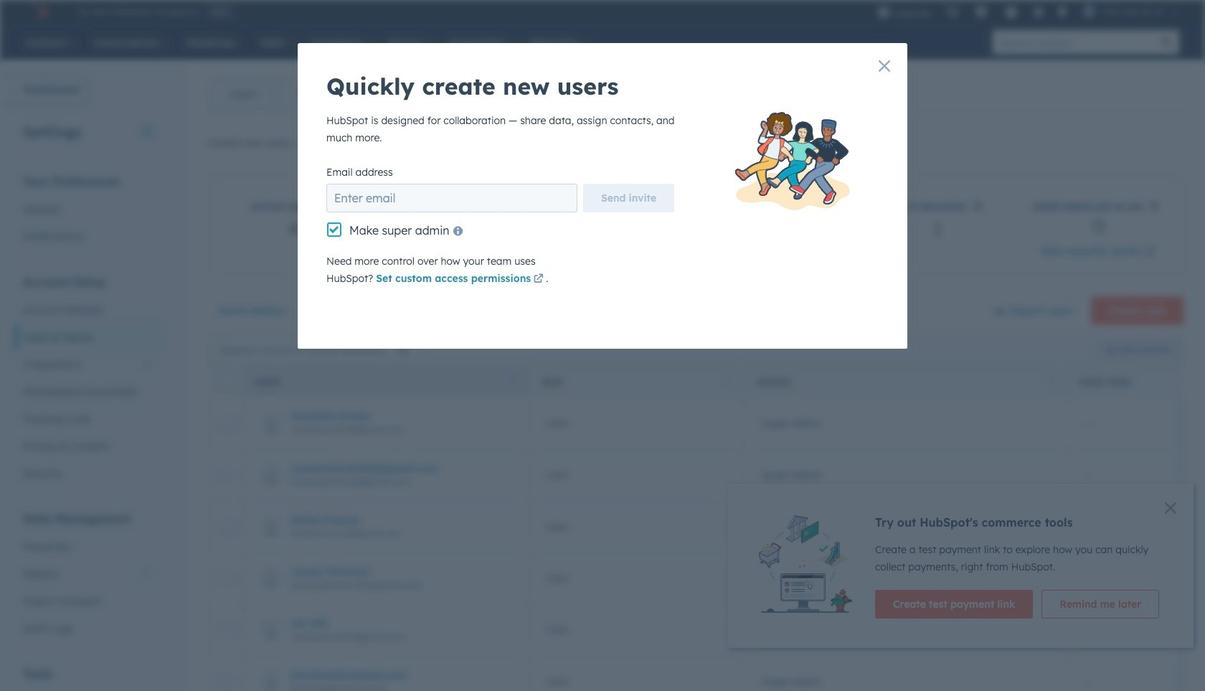 Task type: vqa. For each thing, say whether or not it's contained in the screenshot.
INFORMATION in the Customize the left sidebar Configure the information you want to show on the left sidebar.
no



Task type: locate. For each thing, give the bounding box(es) containing it.
0 vertical spatial close image
[[879, 60, 890, 72]]

close image
[[879, 60, 890, 72], [1165, 502, 1177, 514]]

1 horizontal spatial press to sort. element
[[1049, 376, 1055, 388]]

account setup element
[[14, 274, 161, 487]]

your preferences element
[[14, 174, 161, 250]]

navigation
[[209, 76, 348, 112]]

press to sort. image
[[727, 376, 732, 386]]

0 horizontal spatial close image
[[879, 60, 890, 72]]

main team element
[[1067, 501, 1206, 553], [1067, 553, 1206, 604], [1067, 604, 1206, 656]]

2 main team element from the top
[[1067, 553, 1206, 604]]

link opens in a new window image
[[794, 138, 804, 149], [1145, 247, 1155, 258], [534, 271, 544, 288], [534, 274, 544, 285]]

menu
[[870, 0, 1188, 23]]

2 press to sort. element from the left
[[1049, 376, 1055, 388]]

3 main team element from the top
[[1067, 604, 1206, 656]]

0 horizontal spatial press to sort. element
[[727, 376, 732, 388]]

Search name or email address search field
[[212, 337, 420, 363]]

1 horizontal spatial close image
[[1165, 502, 1177, 514]]

0 horizontal spatial link opens in a new window image
[[794, 136, 804, 153]]

data management element
[[14, 511, 161, 642]]

dialog
[[298, 43, 908, 349]]

link opens in a new window image
[[794, 136, 804, 153], [1145, 244, 1155, 261]]

1 horizontal spatial link opens in a new window image
[[1145, 244, 1155, 261]]

press to sort. element
[[727, 376, 732, 388], [1049, 376, 1055, 388]]

ascending sort. press to sort descending. element
[[511, 376, 517, 388]]

Enter email email field
[[326, 184, 578, 212]]



Task type: describe. For each thing, give the bounding box(es) containing it.
1 vertical spatial link opens in a new window image
[[1145, 244, 1155, 261]]

press to sort. image
[[1049, 376, 1055, 386]]

Search HubSpot search field
[[993, 30, 1155, 55]]

ascending sort. press to sort descending. image
[[511, 376, 517, 386]]

1 main team element from the top
[[1067, 501, 1206, 553]]

access element
[[744, 604, 1067, 656]]

1 vertical spatial close image
[[1165, 502, 1177, 514]]

ruby anderson image
[[1083, 5, 1096, 18]]

1 press to sort. element from the left
[[727, 376, 732, 388]]

marketplaces image
[[975, 6, 988, 19]]

0 vertical spatial link opens in a new window image
[[794, 136, 804, 153]]



